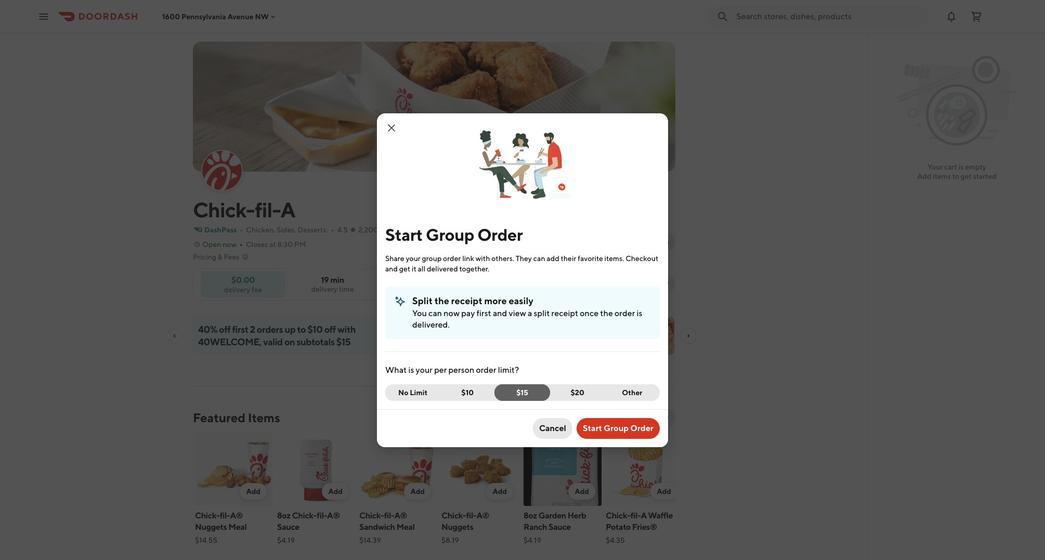 Task type: locate. For each thing, give the bounding box(es) containing it.
2 meal from the left
[[397, 522, 415, 532]]

info
[[656, 238, 669, 246]]

chick- up dashpass •
[[193, 198, 255, 222]]

chick- up potato
[[606, 511, 631, 521]]

0 items, open order cart image
[[970, 10, 983, 23]]

0 horizontal spatial delivery
[[224, 285, 250, 294]]

is down group order button
[[637, 308, 642, 318]]

8oz
[[277, 511, 291, 521], [524, 511, 537, 521]]

a® for chick-fil-a® sandwich meal
[[394, 511, 407, 521]]

nw
[[255, 12, 269, 21]]

1600 pennsylvania avenue nw
[[162, 12, 269, 21]]

2 sauce from the left
[[549, 522, 571, 532]]

delivered
[[427, 264, 458, 273]]

1 8oz from the left
[[277, 511, 291, 521]]

0 horizontal spatial with
[[338, 324, 356, 335]]

a® down 8oz chick-fil-a® sauce image
[[327, 511, 340, 521]]

can left add
[[533, 254, 545, 262]]

a® inside 8oz chick-fil-a® sauce $4.19
[[327, 511, 340, 521]]

0 horizontal spatial 8oz
[[277, 511, 291, 521]]

add for chick-fil-a® nuggets meal
[[246, 487, 261, 496]]

$20 button
[[544, 384, 605, 401]]

1 vertical spatial is
[[637, 308, 642, 318]]

off up the subtotals
[[324, 324, 336, 335]]

items.
[[605, 254, 624, 262]]

40%
[[198, 324, 217, 335]]

with up together.
[[476, 254, 490, 262]]

1 nuggets from the left
[[195, 522, 227, 532]]

the right split
[[435, 295, 449, 306]]

nuggets up $14.55
[[195, 522, 227, 532]]

delivered.
[[412, 320, 450, 329]]

fil- up chicken. at the left top of page
[[255, 198, 281, 222]]

3 a® from the left
[[394, 511, 407, 521]]

fil- for chick-fil-a® nuggets $8.19
[[466, 511, 477, 521]]

$15 down limit?
[[516, 388, 528, 397]]

2 vertical spatial group
[[604, 423, 629, 433]]

start group order
[[385, 224, 523, 244], [583, 423, 654, 433]]

start group order down previous button of carousel icon
[[583, 423, 654, 433]]

0 horizontal spatial $15
[[336, 336, 351, 347]]

fil- inside chick-fil-a® nuggets $8.19
[[466, 511, 477, 521]]

0 vertical spatial a
[[281, 198, 295, 222]]

1 vertical spatial order
[[615, 308, 635, 318]]

sauce for chick-
[[277, 522, 300, 532]]

1 horizontal spatial a
[[641, 511, 647, 521]]

4.5
[[337, 226, 348, 234]]

others.
[[492, 254, 514, 262]]

with
[[476, 254, 490, 262], [338, 324, 356, 335]]

0 vertical spatial start
[[385, 224, 423, 244]]

$4.19 for 8oz chick-fil-a® sauce
[[277, 536, 295, 544]]

saved
[[573, 279, 593, 288]]

a® down chick-fil-a® nuggets image
[[477, 511, 489, 521]]

0 vertical spatial is
[[959, 163, 964, 171]]

2 vertical spatial order
[[476, 365, 496, 375]]

1 vertical spatial and
[[493, 308, 507, 318]]

0 vertical spatial with
[[476, 254, 490, 262]]

get
[[961, 172, 972, 180], [399, 264, 410, 273]]

order inside button
[[630, 423, 654, 433]]

saved button
[[552, 275, 600, 292]]

a® inside chick-fil-a® nuggets $8.19
[[477, 511, 489, 521]]

select promotional banner element
[[420, 355, 449, 373]]

now
[[223, 240, 237, 249], [444, 308, 460, 318]]

now up fees
[[223, 240, 237, 249]]

0 vertical spatial the
[[435, 295, 449, 306]]

a for chick-fil-a waffle potato fries® $4.35
[[641, 511, 647, 521]]

1 horizontal spatial sauce
[[549, 522, 571, 532]]

order up others.
[[478, 224, 523, 244]]

group order
[[626, 279, 669, 288]]

0 horizontal spatial receipt
[[451, 295, 482, 306]]

order up delivered
[[443, 254, 461, 262]]

1 horizontal spatial to
[[953, 172, 959, 180]]

you
[[412, 308, 427, 318]]

next button of carousel image
[[663, 413, 671, 422]]

group up link
[[426, 224, 474, 244]]

1 vertical spatial $10
[[461, 388, 474, 397]]

a® for chick-fil-a® nuggets
[[477, 511, 489, 521]]

sauce inside 8oz garden herb ranch sauce $4.19
[[549, 522, 571, 532]]

chick- inside chick-fil-a® nuggets meal $14.55
[[195, 511, 220, 521]]

add button up herb
[[569, 483, 595, 500]]

8:30
[[278, 240, 293, 249]]

0 vertical spatial receipt
[[451, 295, 482, 306]]

add for chick-fil-a® sandwich meal
[[411, 487, 425, 496]]

3 add button from the left
[[404, 483, 431, 500]]

2 vertical spatial order
[[630, 423, 654, 433]]

fil- up sandwich
[[384, 511, 394, 521]]

8oz inside 8oz chick-fil-a® sauce $4.19
[[277, 511, 291, 521]]

$15
[[336, 336, 351, 347], [516, 388, 528, 397]]

0 horizontal spatial sauce
[[277, 522, 300, 532]]

1 horizontal spatial the
[[600, 308, 613, 318]]

1 vertical spatial group
[[626, 279, 647, 288]]

0 horizontal spatial start group order
[[385, 224, 523, 244]]

add for chick-fil-a® nuggets
[[493, 487, 507, 496]]

1 horizontal spatial with
[[476, 254, 490, 262]]

receipt right the split
[[552, 308, 578, 318]]

• left 4.5
[[331, 226, 334, 234]]

2 $4.19 from the left
[[524, 536, 541, 544]]

1 horizontal spatial now
[[444, 308, 460, 318]]

first inside split the receipt more easily you can now pay first and view a split receipt once the order is delivered.
[[477, 308, 491, 318]]

add button up chick-fil-a® nuggets meal $14.55
[[240, 483, 267, 500]]

subtotals
[[297, 336, 335, 347]]

and inside split the receipt more easily you can now pay first and view a split receipt once the order is delivered.
[[493, 308, 507, 318]]

4 add button from the left
[[486, 483, 513, 500]]

1 horizontal spatial $10
[[461, 388, 474, 397]]

chick- down 8oz chick-fil-a® sauce image
[[292, 511, 317, 521]]

add inside your cart is empty add items to get started
[[917, 172, 932, 180]]

a® inside chick-fil-a® sandwich meal $14.39
[[394, 511, 407, 521]]

sides.
[[277, 226, 296, 234]]

chick-fil-a waffle potato fries® image
[[606, 432, 684, 506]]

a
[[281, 198, 295, 222], [641, 511, 647, 521]]

first right pay
[[477, 308, 491, 318]]

fil- inside chick-fil-a® nuggets meal $14.55
[[220, 511, 230, 521]]

group down checkout
[[626, 279, 647, 288]]

off
[[219, 324, 231, 335], [324, 324, 336, 335]]

1 vertical spatial a
[[641, 511, 647, 521]]

0 vertical spatial can
[[533, 254, 545, 262]]

sauce inside 8oz chick-fil-a® sauce $4.19
[[277, 522, 300, 532]]

1 horizontal spatial order
[[476, 365, 496, 375]]

off up 40welcome,
[[219, 324, 231, 335]]

start up share
[[385, 224, 423, 244]]

order down checkout
[[649, 279, 669, 288]]

0 vertical spatial $15
[[336, 336, 351, 347]]

with down time on the left
[[338, 324, 356, 335]]

chick- inside chick-fil-a® sandwich meal $14.39
[[359, 511, 384, 521]]

can inside share your group order link with others. they can add their favorite items. checkout and get it all delivered together.
[[533, 254, 545, 262]]

• left closes
[[240, 240, 243, 249]]

with inside 40% off first 2 orders up to $10 off with 40welcome, valid on subtotals $15
[[338, 324, 356, 335]]

can inside split the receipt more easily you can now pay first and view a split receipt once the order is delivered.
[[429, 308, 442, 318]]

view
[[509, 308, 526, 318]]

1 vertical spatial $15
[[516, 388, 528, 397]]

fil- for chick-fil-a
[[255, 198, 281, 222]]

group
[[426, 224, 474, 244], [626, 279, 647, 288], [604, 423, 629, 433]]

1 vertical spatial can
[[429, 308, 442, 318]]

0 horizontal spatial now
[[223, 240, 237, 249]]

0 horizontal spatial $10
[[307, 324, 323, 335]]

split
[[412, 295, 433, 306]]

to down cart
[[953, 172, 959, 180]]

chick- up sandwich
[[359, 511, 384, 521]]

meal inside chick-fil-a® sandwich meal $14.39
[[397, 522, 415, 532]]

2 nuggets from the left
[[442, 522, 473, 532]]

1 vertical spatial receipt
[[552, 308, 578, 318]]

0 vertical spatial get
[[961, 172, 972, 180]]

0 horizontal spatial off
[[219, 324, 231, 335]]

$10
[[307, 324, 323, 335], [461, 388, 474, 397]]

dashpass
[[204, 226, 237, 234]]

fries®
[[632, 522, 657, 532]]

delivery inside 19 min delivery time
[[311, 285, 338, 293]]

group down the other
[[604, 423, 629, 433]]

0 vertical spatial and
[[385, 264, 398, 273]]

chick fil a image
[[193, 42, 676, 172], [202, 151, 242, 190]]

fil- inside chick-fil-a® sandwich meal $14.39
[[384, 511, 394, 521]]

0 horizontal spatial nuggets
[[195, 522, 227, 532]]

to inside 40% off first 2 orders up to $10 off with 40welcome, valid on subtotals $15
[[297, 324, 306, 335]]

delivery down $0.00
[[224, 285, 250, 294]]

items
[[248, 410, 280, 425]]

and
[[385, 264, 398, 273], [493, 308, 507, 318]]

is right cart
[[959, 163, 964, 171]]

split
[[534, 308, 550, 318]]

pm
[[294, 240, 306, 249]]

to right up
[[297, 324, 306, 335]]

1 horizontal spatial meal
[[397, 522, 415, 532]]

a up chicken. sides. desserts.
[[281, 198, 295, 222]]

2 horizontal spatial is
[[959, 163, 964, 171]]

order left limit?
[[476, 365, 496, 375]]

chick- inside chick-fil-a® nuggets $8.19
[[442, 511, 466, 521]]

0 vertical spatial order
[[443, 254, 461, 262]]

add button for chick-fil-a® nuggets meal
[[240, 483, 267, 500]]

40% off first 2 orders up to $10 off with 40welcome, valid on subtotals $15
[[198, 324, 356, 347]]

1 vertical spatial your
[[416, 365, 433, 375]]

fil- down 8oz chick-fil-a® sauce image
[[317, 511, 327, 521]]

1 horizontal spatial and
[[493, 308, 507, 318]]

0 horizontal spatial $4.19
[[277, 536, 295, 544]]

delivery
[[311, 285, 338, 293], [224, 285, 250, 294]]

1 horizontal spatial delivery
[[311, 285, 338, 293]]

$15 right the subtotals
[[336, 336, 351, 347]]

1 vertical spatial start group order
[[583, 423, 654, 433]]

$10 button
[[440, 384, 502, 401]]

2 delivery from the left
[[224, 285, 250, 294]]

0 horizontal spatial can
[[429, 308, 442, 318]]

add for chick-fil-a waffle potato fries®
[[657, 487, 671, 496]]

2 horizontal spatial order
[[615, 308, 635, 318]]

1 vertical spatial get
[[399, 264, 410, 273]]

fil-
[[255, 198, 281, 222], [220, 511, 230, 521], [317, 511, 327, 521], [384, 511, 394, 521], [466, 511, 477, 521], [631, 511, 641, 521]]

0 horizontal spatial order
[[443, 254, 461, 262]]

1 horizontal spatial $15
[[516, 388, 528, 397]]

1 meal from the left
[[228, 522, 247, 532]]

chick- up $14.55
[[195, 511, 220, 521]]

1 horizontal spatial off
[[324, 324, 336, 335]]

0.8
[[416, 226, 427, 234]]

the right once
[[600, 308, 613, 318]]

easily
[[509, 295, 533, 306]]

add button up chick-fil-a® sandwich meal $14.39
[[404, 483, 431, 500]]

nuggets for meal
[[195, 522, 227, 532]]

add button for chick-fil-a® nuggets
[[486, 483, 513, 500]]

order
[[443, 254, 461, 262], [615, 308, 635, 318], [476, 365, 496, 375]]

can up delivered.
[[429, 308, 442, 318]]

1 horizontal spatial is
[[637, 308, 642, 318]]

• right mi
[[440, 226, 443, 234]]

8oz garden herb ranch sauce $4.19
[[524, 511, 586, 544]]

is right what
[[408, 365, 414, 375]]

to inside your cart is empty add items to get started
[[953, 172, 959, 180]]

chick- up $8.19
[[442, 511, 466, 521]]

1 vertical spatial with
[[338, 324, 356, 335]]

40welcome,
[[198, 336, 262, 347]]

once
[[580, 308, 599, 318]]

1 horizontal spatial get
[[961, 172, 972, 180]]

$0.00 delivery fee
[[224, 275, 262, 294]]

1 horizontal spatial first
[[477, 308, 491, 318]]

nuggets up $8.19
[[442, 522, 473, 532]]

add button for 8oz garden herb ranch sauce
[[569, 483, 595, 500]]

1 vertical spatial order
[[649, 279, 669, 288]]

2 8oz from the left
[[524, 511, 537, 521]]

delivery left time on the left
[[311, 285, 338, 293]]

pay
[[461, 308, 475, 318]]

chicken. sides. desserts.
[[246, 226, 328, 234]]

1 add button from the left
[[240, 483, 267, 500]]

1 vertical spatial the
[[600, 308, 613, 318]]

get inside your cart is empty add items to get started
[[961, 172, 972, 180]]

0 horizontal spatial first
[[232, 324, 248, 335]]

a up fries®
[[641, 511, 647, 521]]

with inside share your group order link with others. they can add their favorite items. checkout and get it all delivered together.
[[476, 254, 490, 262]]

1 horizontal spatial start
[[583, 423, 602, 433]]

$4.19 inside 8oz garden herb ranch sauce $4.19
[[524, 536, 541, 544]]

order
[[478, 224, 523, 244], [649, 279, 669, 288], [630, 423, 654, 433]]

a® up sandwich
[[394, 511, 407, 521]]

0 horizontal spatial to
[[297, 324, 306, 335]]

pricing & fees
[[193, 253, 239, 261]]

first inside 40% off first 2 orders up to $10 off with 40welcome, valid on subtotals $15
[[232, 324, 248, 335]]

start down $20
[[583, 423, 602, 433]]

fil- down chick-fil-a® nuggets image
[[466, 511, 477, 521]]

1 vertical spatial to
[[297, 324, 306, 335]]

19 min delivery time
[[311, 275, 354, 293]]

get left it
[[399, 264, 410, 273]]

order inside split the receipt more easily you can now pay first and view a split receipt once the order is delivered.
[[615, 308, 635, 318]]

the
[[435, 295, 449, 306], [600, 308, 613, 318]]

now left pay
[[444, 308, 460, 318]]

person
[[449, 365, 474, 375]]

a® for chick-fil-a® nuggets meal
[[230, 511, 243, 521]]

receipt
[[451, 295, 482, 306], [552, 308, 578, 318]]

5 add button from the left
[[569, 483, 595, 500]]

close start group order image
[[385, 121, 398, 134]]

empty
[[965, 163, 986, 171]]

1 delivery from the left
[[311, 285, 338, 293]]

a® down the chick-fil-a® nuggets meal image
[[230, 511, 243, 521]]

0 vertical spatial first
[[477, 308, 491, 318]]

1 a® from the left
[[230, 511, 243, 521]]

$10 up the subtotals
[[307, 324, 323, 335]]

share
[[385, 254, 404, 262]]

nuggets inside chick-fil-a® nuggets meal $14.55
[[195, 522, 227, 532]]

2 add button from the left
[[322, 483, 349, 500]]

a®
[[230, 511, 243, 521], [327, 511, 340, 521], [394, 511, 407, 521], [477, 511, 489, 521]]

$14.39
[[359, 536, 381, 544]]

2 a® from the left
[[327, 511, 340, 521]]

1 vertical spatial first
[[232, 324, 248, 335]]

0 horizontal spatial a
[[281, 198, 295, 222]]

0 vertical spatial $10
[[307, 324, 323, 335]]

add
[[917, 172, 932, 180], [246, 487, 261, 496], [328, 487, 343, 496], [411, 487, 425, 496], [493, 487, 507, 496], [575, 487, 589, 496], [657, 487, 671, 496]]

your left 'per' on the bottom left of the page
[[416, 365, 433, 375]]

chick- inside chick-fil-a waffle potato fries® $4.35
[[606, 511, 631, 521]]

start group order up link
[[385, 224, 523, 244]]

no limit
[[398, 388, 428, 397]]

meal for chick-fil-a® nuggets meal
[[228, 522, 247, 532]]

8oz chick-fil-a® sauce $4.19
[[277, 511, 340, 544]]

$0.00
[[231, 275, 255, 285]]

0 horizontal spatial meal
[[228, 522, 247, 532]]

1 horizontal spatial start group order
[[583, 423, 654, 433]]

and down the more
[[493, 308, 507, 318]]

no
[[398, 388, 408, 397]]

6 add button from the left
[[651, 483, 678, 500]]

1 $4.19 from the left
[[277, 536, 295, 544]]

can
[[533, 254, 545, 262], [429, 308, 442, 318]]

order down group order button
[[615, 308, 635, 318]]

0 horizontal spatial get
[[399, 264, 410, 273]]

0 horizontal spatial is
[[408, 365, 414, 375]]

4 a® from the left
[[477, 511, 489, 521]]

is inside your cart is empty add items to get started
[[959, 163, 964, 171]]

link
[[462, 254, 474, 262]]

chick- for chick-fil-a
[[193, 198, 255, 222]]

first left 2
[[232, 324, 248, 335]]

nuggets inside chick-fil-a® nuggets $8.19
[[442, 522, 473, 532]]

1 horizontal spatial nuggets
[[442, 522, 473, 532]]

0 vertical spatial your
[[406, 254, 421, 262]]

valid
[[263, 336, 283, 347]]

to for get
[[953, 172, 959, 180]]

receipt up pay
[[451, 295, 482, 306]]

8oz inside 8oz garden herb ranch sauce $4.19
[[524, 511, 537, 521]]

1 horizontal spatial can
[[533, 254, 545, 262]]

1 vertical spatial start
[[583, 423, 602, 433]]

chick-fil-a® nuggets image
[[442, 432, 520, 506]]

$10 down person
[[461, 388, 474, 397]]

fil- up fries®
[[631, 511, 641, 521]]

chick-fil-a® sandwich meal image
[[359, 432, 437, 506]]

it
[[412, 264, 416, 273]]

a inside chick-fil-a waffle potato fries® $4.35
[[641, 511, 647, 521]]

potato
[[606, 522, 631, 532]]

1 horizontal spatial $4.19
[[524, 536, 541, 544]]

1 vertical spatial now
[[444, 308, 460, 318]]

chick-fil-a® nuggets meal image
[[195, 432, 273, 506]]

meal for chick-fil-a® sandwich meal
[[397, 522, 415, 532]]

0 vertical spatial to
[[953, 172, 959, 180]]

1 sauce from the left
[[277, 522, 300, 532]]

and down share
[[385, 264, 398, 273]]

meal inside chick-fil-a® nuggets meal $14.55
[[228, 522, 247, 532]]

together.
[[459, 264, 490, 273]]

add for 8oz chick-fil-a® sauce
[[328, 487, 343, 496]]

previous button of carousel image
[[642, 413, 651, 422]]

fil- inside chick-fil-a waffle potato fries® $4.35
[[631, 511, 641, 521]]

1600 pennsylvania avenue nw button
[[162, 12, 277, 21]]

$4.19 inside 8oz chick-fil-a® sauce $4.19
[[277, 536, 295, 544]]

0 vertical spatial now
[[223, 240, 237, 249]]

add button up chick-fil-a® nuggets $8.19
[[486, 483, 513, 500]]

get down empty
[[961, 172, 972, 180]]

notification bell image
[[945, 10, 958, 23]]

up
[[285, 324, 296, 335]]

a® inside chick-fil-a® nuggets meal $14.55
[[230, 511, 243, 521]]

add button up waffle
[[651, 483, 678, 500]]

order down previous button of carousel icon
[[630, 423, 654, 433]]

more
[[636, 238, 654, 246]]

fil- down the chick-fil-a® nuggets meal image
[[220, 511, 230, 521]]

add button up 8oz chick-fil-a® sauce $4.19
[[322, 483, 349, 500]]

0 horizontal spatial and
[[385, 264, 398, 273]]

$15 inside button
[[516, 388, 528, 397]]

0 horizontal spatial the
[[435, 295, 449, 306]]

what
[[385, 365, 407, 375]]

fil- for chick-fil-a® sandwich meal $14.39
[[384, 511, 394, 521]]

2 vertical spatial is
[[408, 365, 414, 375]]

•
[[240, 226, 243, 234], [331, 226, 334, 234], [410, 226, 413, 234], [440, 226, 443, 234], [240, 240, 243, 249]]

$10 inside 'button'
[[461, 388, 474, 397]]

1 horizontal spatial 8oz
[[524, 511, 537, 521]]

your up it
[[406, 254, 421, 262]]



Task type: vqa. For each thing, say whether or not it's contained in the screenshot.
Click to add this store to your saved list image related to California Tortilla
no



Task type: describe. For each thing, give the bounding box(es) containing it.
limit?
[[498, 365, 519, 375]]

time
[[339, 285, 354, 293]]

start group order dialog
[[377, 113, 668, 447]]

• closes at 8:30 pm
[[240, 240, 306, 249]]

your inside share your group order link with others. they can add their favorite items. checkout and get it all delivered together.
[[406, 254, 421, 262]]

8oz for 8oz garden herb ranch sauce
[[524, 511, 537, 521]]

$20
[[571, 388, 584, 397]]

start group order inside button
[[583, 423, 654, 433]]

add button for chick-fil-a waffle potato fries®
[[651, 483, 678, 500]]

chick-fil-a
[[193, 198, 295, 222]]

fil- for chick-fil-a® nuggets meal $14.55
[[220, 511, 230, 521]]

0 vertical spatial group
[[426, 224, 474, 244]]

to for $10
[[297, 324, 306, 335]]

per
[[434, 365, 447, 375]]

pricing & fees button
[[193, 252, 250, 262]]

split the receipt more easily you can now pay first and view a split receipt once the order is delivered.
[[412, 295, 642, 329]]

add button for 8oz chick-fil-a® sauce
[[322, 483, 349, 500]]

items
[[933, 172, 951, 180]]

$10 inside 40% off first 2 orders up to $10 off with 40welcome, valid on subtotals $15
[[307, 324, 323, 335]]

herb
[[568, 511, 586, 521]]

8oz chick-fil-a® sauce image
[[277, 432, 355, 506]]

add
[[547, 254, 559, 262]]

fees
[[224, 253, 239, 261]]

started
[[973, 172, 997, 180]]

sandwich
[[359, 522, 395, 532]]

open menu image
[[37, 10, 50, 23]]

open now
[[202, 240, 237, 249]]

orders
[[257, 324, 283, 335]]

chick- for chick-fil-a waffle potato fries® $4.35
[[606, 511, 631, 521]]

limit
[[410, 388, 428, 397]]

chick-fil-a® nuggets $8.19
[[442, 511, 489, 544]]

chick- for chick-fil-a® nuggets meal $14.55
[[195, 511, 220, 521]]

open
[[202, 240, 221, 249]]

get inside share your group order link with others. they can add their favorite items. checkout and get it all delivered together.
[[399, 264, 410, 273]]

garden
[[539, 511, 566, 521]]

favorite
[[578, 254, 603, 262]]

cancel
[[539, 423, 566, 433]]

nuggets for $8.19
[[442, 522, 473, 532]]

mi
[[429, 226, 437, 234]]

your
[[928, 163, 943, 171]]

on
[[284, 336, 295, 347]]

chick- for chick-fil-a® sandwich meal $14.39
[[359, 511, 384, 521]]

2,200+ ratings •
[[358, 226, 413, 234]]

chick- inside 8oz chick-fil-a® sauce $4.19
[[292, 511, 317, 521]]

at
[[269, 240, 276, 249]]

avenue
[[228, 12, 254, 21]]

closes
[[246, 240, 268, 249]]

group of people ordering together image
[[471, 113, 574, 216]]

0.8 mi • $$
[[416, 226, 454, 234]]

&
[[218, 253, 222, 261]]

start group order button
[[577, 418, 660, 439]]

featured
[[193, 410, 245, 425]]

more info
[[636, 238, 669, 246]]

what is your per person order limit?
[[385, 365, 519, 375]]

order inside share your group order link with others. they can add their favorite items. checkout and get it all delivered together.
[[443, 254, 461, 262]]

waffle
[[648, 511, 673, 521]]

• left chicken. at the left top of page
[[240, 226, 243, 234]]

2 off from the left
[[324, 324, 336, 335]]

0 vertical spatial start group order
[[385, 224, 523, 244]]

2,200+
[[358, 226, 383, 234]]

fil- for chick-fil-a waffle potato fries® $4.35
[[631, 511, 641, 521]]

0 vertical spatial order
[[478, 224, 523, 244]]

group
[[422, 254, 442, 262]]

chick- for chick-fil-a® nuggets $8.19
[[442, 511, 466, 521]]

more
[[484, 295, 507, 306]]

min
[[330, 275, 344, 285]]

more info button
[[620, 234, 676, 251]]

1 horizontal spatial receipt
[[552, 308, 578, 318]]

their
[[561, 254, 576, 262]]

now inside split the receipt more easily you can now pay first and view a split receipt once the order is delivered.
[[444, 308, 460, 318]]

they
[[516, 254, 532, 262]]

1600
[[162, 12, 180, 21]]

a
[[528, 308, 532, 318]]

featured items heading
[[193, 409, 280, 426]]

split the receipt more easily status
[[385, 286, 660, 339]]

add for 8oz garden herb ranch sauce
[[575, 487, 589, 496]]

add button for chick-fil-a® sandwich meal
[[404, 483, 431, 500]]

8oz garden herb ranch sauce image
[[524, 432, 602, 506]]

No Limit button
[[385, 384, 441, 401]]

a for chick-fil-a
[[281, 198, 295, 222]]

$15 inside 40% off first 2 orders up to $10 off with 40welcome, valid on subtotals $15
[[336, 336, 351, 347]]

• left 0.8
[[410, 226, 413, 234]]

1 off from the left
[[219, 324, 231, 335]]

other
[[622, 388, 643, 397]]

$4.19 for 8oz garden herb ranch sauce
[[524, 536, 541, 544]]

fee
[[252, 285, 262, 294]]

your cart is empty add items to get started
[[917, 163, 997, 180]]

chick-fil-a waffle potato fries® $4.35
[[606, 511, 673, 544]]

$14.55
[[195, 536, 217, 544]]

chick-fil-a® nuggets meal $14.55
[[195, 511, 247, 544]]

featured items
[[193, 410, 280, 425]]

Other button
[[605, 384, 660, 401]]

$15 button
[[495, 384, 550, 401]]

group order button
[[608, 275, 676, 292]]

0 horizontal spatial start
[[385, 224, 423, 244]]

delivery inside $0.00 delivery fee
[[224, 285, 250, 294]]

chick-fil-a® sandwich meal $14.39
[[359, 511, 415, 544]]

ratings
[[384, 226, 407, 234]]

checkout
[[626, 254, 658, 262]]

cancel button
[[533, 418, 573, 439]]

desserts.
[[298, 226, 328, 234]]

group inside button
[[604, 423, 629, 433]]

what is your per person order limit? option group
[[385, 384, 660, 401]]

pricing
[[193, 253, 216, 261]]

pennsylvania
[[181, 12, 226, 21]]

is inside split the receipt more easily you can now pay first and view a split receipt once the order is delivered.
[[637, 308, 642, 318]]

group inside button
[[626, 279, 647, 288]]

start inside button
[[583, 423, 602, 433]]

cart
[[944, 163, 957, 171]]

fil- inside 8oz chick-fil-a® sauce $4.19
[[317, 511, 327, 521]]

sauce for garden
[[549, 522, 571, 532]]

8oz for 8oz chick-fil-a® sauce
[[277, 511, 291, 521]]

order inside button
[[649, 279, 669, 288]]

19
[[321, 275, 329, 285]]

dashpass •
[[204, 226, 243, 234]]

and inside share your group order link with others. they can add their favorite items. checkout and get it all delivered together.
[[385, 264, 398, 273]]



